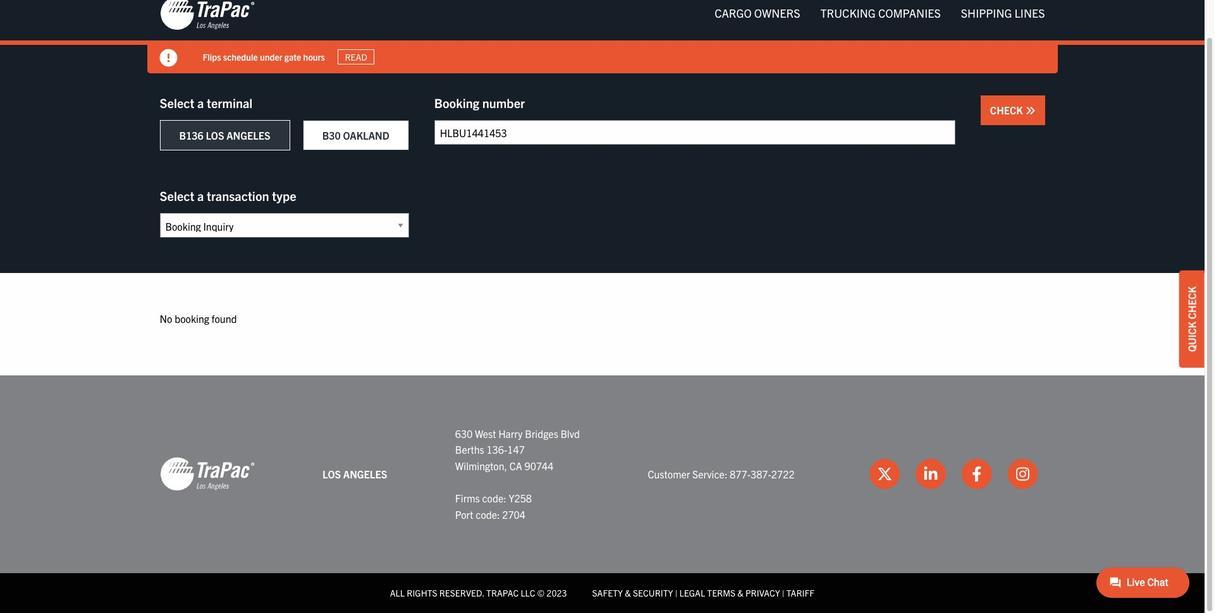 Task type: vqa. For each thing, say whether or not it's contained in the screenshot.
read
yes



Task type: describe. For each thing, give the bounding box(es) containing it.
630
[[455, 427, 473, 440]]

cargo owners
[[715, 6, 801, 20]]

y258
[[509, 492, 532, 505]]

select for select a transaction type
[[160, 188, 194, 204]]

0 horizontal spatial angeles
[[227, 129, 271, 142]]

booking
[[434, 95, 480, 111]]

legal terms & privacy link
[[680, 588, 780, 599]]

solid image
[[160, 49, 177, 67]]

firms
[[455, 492, 480, 505]]

Booking number text field
[[434, 120, 956, 145]]

flips schedule under gate hours
[[203, 51, 325, 62]]

b30 oakland
[[322, 129, 390, 142]]

booking
[[175, 313, 209, 325]]

firms code:  y258 port code:  2704
[[455, 492, 532, 521]]

solid image
[[1026, 106, 1036, 116]]

port
[[455, 508, 474, 521]]

2 & from the left
[[738, 588, 744, 599]]

1 | from the left
[[675, 588, 678, 599]]

2722
[[772, 468, 795, 481]]

read link
[[338, 49, 375, 65]]

blvd
[[561, 427, 580, 440]]

2 los angeles image from the top
[[160, 457, 255, 492]]

a for terminal
[[197, 95, 204, 111]]

all
[[390, 588, 405, 599]]

all rights reserved. trapac llc © 2023
[[390, 588, 567, 599]]

b136 los angeles
[[179, 129, 271, 142]]

cargo
[[715, 6, 752, 20]]

shipping
[[961, 6, 1012, 20]]

630 west harry bridges blvd berths 136-147 wilmington, ca 90744
[[455, 427, 580, 472]]

check button
[[981, 96, 1045, 125]]

0 vertical spatial code:
[[482, 492, 507, 505]]

schedule
[[223, 51, 258, 62]]

companies
[[879, 6, 941, 20]]

trucking companies link
[[811, 1, 951, 26]]

no booking found
[[160, 313, 237, 325]]

1 & from the left
[[625, 588, 631, 599]]

cargo owners link
[[705, 1, 811, 26]]

menu bar inside banner
[[705, 1, 1055, 26]]

llc
[[521, 588, 536, 599]]

bridges
[[525, 427, 558, 440]]

security
[[633, 588, 673, 599]]

owners
[[755, 6, 801, 20]]

berths
[[455, 444, 484, 456]]

hours
[[303, 51, 325, 62]]

trucking companies
[[821, 6, 941, 20]]

2 | from the left
[[782, 588, 785, 599]]

quick
[[1186, 322, 1199, 352]]

transaction
[[207, 188, 269, 204]]

quick check link
[[1180, 271, 1205, 368]]

check inside quick check link
[[1186, 287, 1199, 320]]

trapac
[[487, 588, 519, 599]]

west
[[475, 427, 496, 440]]

number
[[482, 95, 525, 111]]

b136
[[179, 129, 204, 142]]

trucking
[[821, 6, 876, 20]]

terminal
[[207, 95, 253, 111]]

147
[[508, 444, 525, 456]]

harry
[[499, 427, 523, 440]]



Task type: locate. For each thing, give the bounding box(es) containing it.
387-
[[751, 468, 772, 481]]

lines
[[1015, 6, 1045, 20]]

shipping lines link
[[951, 1, 1055, 26]]

tariff
[[787, 588, 815, 599]]

2 select from the top
[[160, 188, 194, 204]]

banner
[[0, 0, 1215, 73]]

select
[[160, 95, 194, 111], [160, 188, 194, 204]]

|
[[675, 588, 678, 599], [782, 588, 785, 599]]

0 vertical spatial los angeles image
[[160, 0, 255, 31]]

1 horizontal spatial los
[[323, 468, 341, 481]]

1 vertical spatial a
[[197, 188, 204, 204]]

banner containing cargo owners
[[0, 0, 1215, 73]]

select a transaction type
[[160, 188, 296, 204]]

booking number
[[434, 95, 525, 111]]

1 horizontal spatial angeles
[[343, 468, 387, 481]]

safety
[[592, 588, 623, 599]]

&
[[625, 588, 631, 599], [738, 588, 744, 599]]

rights
[[407, 588, 437, 599]]

1 los angeles image from the top
[[160, 0, 255, 31]]

under
[[260, 51, 283, 62]]

0 horizontal spatial |
[[675, 588, 678, 599]]

1 horizontal spatial |
[[782, 588, 785, 599]]

1 vertical spatial angeles
[[343, 468, 387, 481]]

footer containing 630 west harry bridges blvd
[[0, 376, 1205, 613]]

quick check
[[1186, 287, 1199, 352]]

0 horizontal spatial &
[[625, 588, 631, 599]]

wilmington,
[[455, 460, 507, 472]]

privacy
[[746, 588, 780, 599]]

safety & security | legal terms & privacy | tariff
[[592, 588, 815, 599]]

customer
[[648, 468, 690, 481]]

1 vertical spatial los angeles image
[[160, 457, 255, 492]]

check inside check button
[[991, 104, 1026, 116]]

menu bar
[[705, 1, 1055, 26]]

©
[[538, 588, 545, 599]]

code: right port
[[476, 508, 500, 521]]

shipping lines
[[961, 6, 1045, 20]]

select a terminal
[[160, 95, 253, 111]]

no
[[160, 313, 172, 325]]

1 a from the top
[[197, 95, 204, 111]]

136-
[[487, 444, 508, 456]]

1 horizontal spatial check
[[1186, 287, 1199, 320]]

0 vertical spatial select
[[160, 95, 194, 111]]

| left legal
[[675, 588, 678, 599]]

a
[[197, 95, 204, 111], [197, 188, 204, 204]]

& right terms
[[738, 588, 744, 599]]

& right safety
[[625, 588, 631, 599]]

877-
[[730, 468, 751, 481]]

select left transaction
[[160, 188, 194, 204]]

0 vertical spatial a
[[197, 95, 204, 111]]

2704
[[502, 508, 526, 521]]

los inside footer
[[323, 468, 341, 481]]

1 vertical spatial select
[[160, 188, 194, 204]]

footer
[[0, 376, 1205, 613]]

select up b136
[[160, 95, 194, 111]]

1 vertical spatial los
[[323, 468, 341, 481]]

0 vertical spatial angeles
[[227, 129, 271, 142]]

flips
[[203, 51, 221, 62]]

check
[[991, 104, 1026, 116], [1186, 287, 1199, 320]]

angeles
[[227, 129, 271, 142], [343, 468, 387, 481]]

| left tariff link
[[782, 588, 785, 599]]

type
[[272, 188, 296, 204]]

menu bar containing cargo owners
[[705, 1, 1055, 26]]

0 vertical spatial check
[[991, 104, 1026, 116]]

read
[[345, 51, 367, 63]]

b30
[[322, 129, 341, 142]]

0 horizontal spatial los
[[206, 129, 224, 142]]

1 horizontal spatial &
[[738, 588, 744, 599]]

los angeles
[[323, 468, 387, 481]]

safety & security link
[[592, 588, 673, 599]]

oakland
[[343, 129, 390, 142]]

angeles inside footer
[[343, 468, 387, 481]]

gate
[[285, 51, 301, 62]]

reserved.
[[439, 588, 484, 599]]

terms
[[707, 588, 736, 599]]

90744
[[525, 460, 554, 472]]

1 vertical spatial check
[[1186, 287, 1199, 320]]

0 horizontal spatial check
[[991, 104, 1026, 116]]

code: up 2704
[[482, 492, 507, 505]]

customer service: 877-387-2722
[[648, 468, 795, 481]]

2 a from the top
[[197, 188, 204, 204]]

tariff link
[[787, 588, 815, 599]]

select for select a terminal
[[160, 95, 194, 111]]

0 vertical spatial los
[[206, 129, 224, 142]]

code:
[[482, 492, 507, 505], [476, 508, 500, 521]]

service:
[[693, 468, 728, 481]]

ca
[[510, 460, 522, 472]]

legal
[[680, 588, 705, 599]]

2023
[[547, 588, 567, 599]]

a for transaction
[[197, 188, 204, 204]]

a left transaction
[[197, 188, 204, 204]]

1 select from the top
[[160, 95, 194, 111]]

los
[[206, 129, 224, 142], [323, 468, 341, 481]]

1 vertical spatial code:
[[476, 508, 500, 521]]

found
[[212, 313, 237, 325]]

a left terminal
[[197, 95, 204, 111]]

los angeles image
[[160, 0, 255, 31], [160, 457, 255, 492]]



